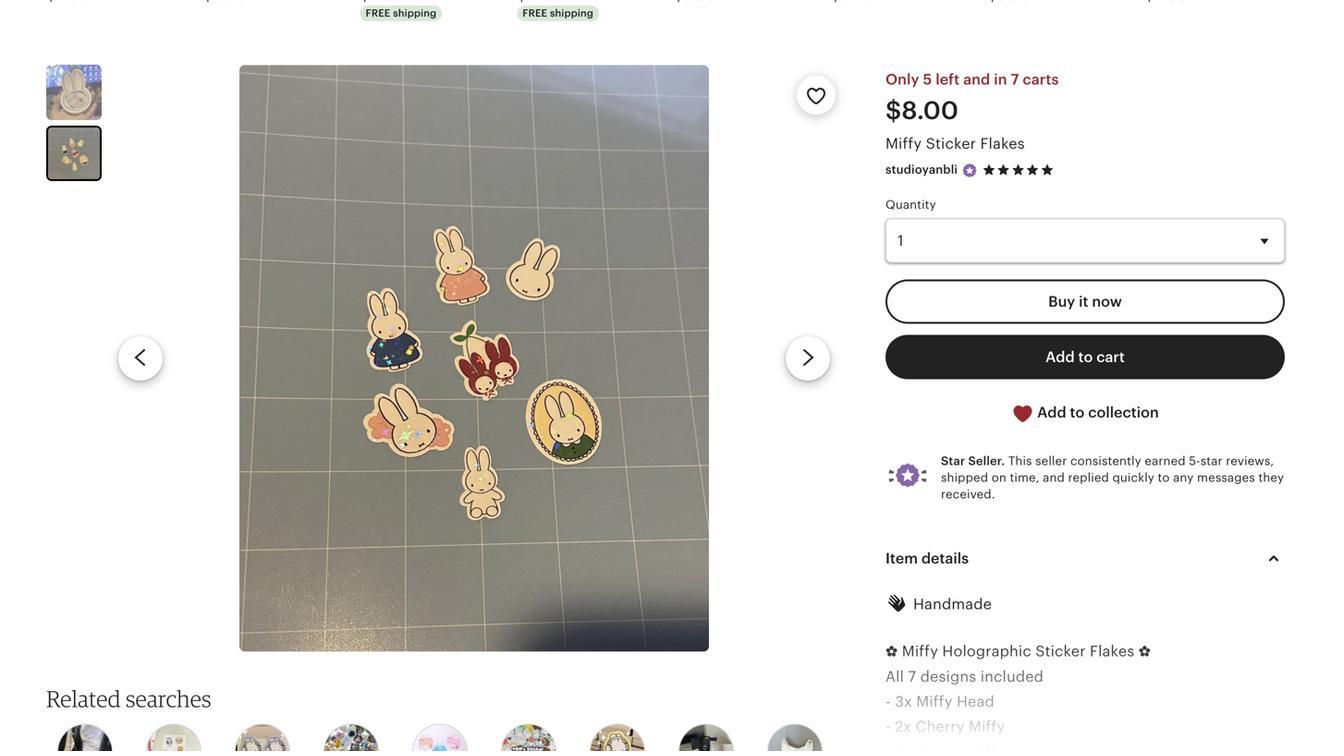 Task type: vqa. For each thing, say whether or not it's contained in the screenshot.
ITEM DETAILS
yes



Task type: locate. For each thing, give the bounding box(es) containing it.
0 horizontal spatial free shipping link
[[360, 0, 500, 24]]

studioyanbli link
[[886, 163, 958, 177]]

0 horizontal spatial free
[[366, 7, 391, 19]]

0 vertical spatial -
[[886, 694, 891, 711]]

related searches region
[[24, 685, 858, 752]]

to left cart
[[1079, 349, 1093, 366]]

free shipping link
[[360, 0, 500, 24], [517, 0, 657, 24]]

free
[[366, 7, 391, 19], [523, 7, 548, 19]]

star
[[941, 454, 965, 468]]

1 horizontal spatial 7
[[1011, 71, 1019, 88]]

miffy
[[886, 135, 922, 152], [902, 644, 939, 660], [917, 694, 953, 711], [969, 719, 1005, 736]]

sticker inside ✿ miffy holographic sticker flakes ✿ all 7 designs included - 3x miffy head - 2x cherry miffy
[[1036, 644, 1086, 660]]

sticker
[[926, 135, 976, 152], [1036, 644, 1086, 660]]

in
[[994, 71, 1007, 88]]

free shipping for 2nd free shipping link
[[523, 7, 594, 19]]

- left the 2x
[[886, 719, 891, 736]]

related
[[46, 685, 121, 713]]

to
[[1079, 349, 1093, 366], [1070, 405, 1085, 421], [1158, 471, 1170, 485]]

1 vertical spatial -
[[886, 719, 891, 736]]

it
[[1079, 294, 1089, 310]]

sticker up "included"
[[1036, 644, 1086, 660]]

1 vertical spatial and
[[1043, 471, 1065, 485]]

5-
[[1189, 454, 1201, 468]]

0 vertical spatial 7
[[1011, 71, 1019, 88]]

7 right in
[[1011, 71, 1019, 88]]

0 horizontal spatial and
[[964, 71, 991, 88]]

-
[[886, 694, 891, 711], [886, 719, 891, 736]]

1 vertical spatial sticker
[[1036, 644, 1086, 660]]

2x
[[895, 719, 912, 736]]

only 5 left and in 7 carts $8.00
[[886, 71, 1059, 125]]

1 vertical spatial add
[[1038, 405, 1067, 421]]

1 horizontal spatial and
[[1043, 471, 1065, 485]]

shipping
[[393, 7, 437, 19], [550, 7, 594, 19]]

and down seller
[[1043, 471, 1065, 485]]

item
[[886, 550, 918, 567]]

2 vertical spatial to
[[1158, 471, 1170, 485]]

1 free shipping from the left
[[366, 7, 437, 19]]

star seller.
[[941, 454, 1005, 468]]

0 vertical spatial sticker
[[926, 135, 976, 152]]

1 horizontal spatial miffy sticker flakes image 2 image
[[239, 65, 709, 652]]

designs
[[921, 669, 977, 685]]

they
[[1259, 471, 1284, 485]]

miffy sticker flakes image 1 image
[[46, 65, 102, 120]]

7
[[1011, 71, 1019, 88], [908, 669, 916, 685]]

1 free from the left
[[366, 7, 391, 19]]

free shipping
[[366, 7, 437, 19], [523, 7, 594, 19]]

0 horizontal spatial shipping
[[393, 7, 437, 19]]

miffy sticker flakes image 2 image
[[239, 65, 709, 652], [48, 128, 100, 180]]

to down earned
[[1158, 471, 1170, 485]]

and
[[964, 71, 991, 88], [1043, 471, 1065, 485]]

1 - from the top
[[886, 694, 891, 711]]

quantity
[[886, 198, 936, 212]]

✿
[[886, 644, 898, 660], [1139, 644, 1151, 660]]

0 horizontal spatial free shipping
[[366, 7, 437, 19]]

flakes
[[981, 135, 1025, 152], [1090, 644, 1135, 660]]

carts
[[1023, 71, 1059, 88]]

1 vertical spatial 7
[[908, 669, 916, 685]]

0 vertical spatial and
[[964, 71, 991, 88]]

0 horizontal spatial 7
[[908, 669, 916, 685]]

0 horizontal spatial miffy sticker flakes image 2 image
[[48, 128, 100, 180]]

- left 3x
[[886, 694, 891, 711]]

studioyanbli
[[886, 163, 958, 177]]

1 horizontal spatial free shipping link
[[517, 0, 657, 24]]

0 vertical spatial flakes
[[981, 135, 1025, 152]]

on
[[992, 471, 1007, 485]]

earned
[[1145, 454, 1186, 468]]

0 vertical spatial add
[[1046, 349, 1075, 366]]

this seller consistently earned 5-star reviews, shipped on time, and replied quickly to any messages they received.
[[941, 454, 1284, 502]]

1 free shipping link from the left
[[360, 0, 500, 24]]

1 horizontal spatial free shipping
[[523, 7, 594, 19]]

2 - from the top
[[886, 719, 891, 736]]

replied
[[1068, 471, 1109, 485]]

handmade
[[914, 596, 992, 613]]

miffy down head on the right bottom
[[969, 719, 1005, 736]]

star
[[1201, 454, 1223, 468]]

seller.
[[969, 454, 1005, 468]]

add left cart
[[1046, 349, 1075, 366]]

add to cart button
[[886, 335, 1285, 380]]

reviews,
[[1226, 454, 1274, 468]]

to left collection
[[1070, 405, 1085, 421]]

1 horizontal spatial free
[[523, 7, 548, 19]]

0 horizontal spatial ✿
[[886, 644, 898, 660]]

2 free shipping from the left
[[523, 7, 594, 19]]

1 vertical spatial to
[[1070, 405, 1085, 421]]

7 right all
[[908, 669, 916, 685]]

2 ✿ from the left
[[1139, 644, 1151, 660]]

1 vertical spatial flakes
[[1090, 644, 1135, 660]]

0 horizontal spatial flakes
[[981, 135, 1025, 152]]

details
[[922, 550, 969, 567]]

1 horizontal spatial sticker
[[1036, 644, 1086, 660]]

add up seller
[[1038, 405, 1067, 421]]

consistently
[[1071, 454, 1142, 468]]

1 horizontal spatial shipping
[[550, 7, 594, 19]]

included
[[981, 669, 1044, 685]]

0 vertical spatial to
[[1079, 349, 1093, 366]]

add
[[1046, 349, 1075, 366], [1038, 405, 1067, 421]]

to inside this seller consistently earned 5-star reviews, shipped on time, and replied quickly to any messages they received.
[[1158, 471, 1170, 485]]

sticker up star_seller image
[[926, 135, 976, 152]]

cart
[[1097, 349, 1125, 366]]

1 horizontal spatial flakes
[[1090, 644, 1135, 660]]

2 shipping from the left
[[550, 7, 594, 19]]

miffy up cherry
[[917, 694, 953, 711]]

1 ✿ from the left
[[886, 644, 898, 660]]

holographic
[[943, 644, 1032, 660]]

1 horizontal spatial ✿
[[1139, 644, 1151, 660]]

this
[[1009, 454, 1032, 468]]

and left in
[[964, 71, 991, 88]]



Task type: describe. For each thing, give the bounding box(es) containing it.
now
[[1092, 294, 1122, 310]]

cherry
[[916, 719, 965, 736]]

searches
[[126, 685, 212, 713]]

and inside only 5 left and in 7 carts $8.00
[[964, 71, 991, 88]]

buy it now button
[[886, 280, 1285, 324]]

buy it now
[[1049, 294, 1122, 310]]

star_seller image
[[962, 162, 978, 179]]

time,
[[1010, 471, 1040, 485]]

5
[[923, 71, 932, 88]]

to for collection
[[1070, 405, 1085, 421]]

add for add to cart
[[1046, 349, 1075, 366]]

add for add to collection
[[1038, 405, 1067, 421]]

and inside this seller consistently earned 5-star reviews, shipped on time, and replied quickly to any messages they received.
[[1043, 471, 1065, 485]]

left
[[936, 71, 960, 88]]

miffy up studioyanbli link
[[886, 135, 922, 152]]

buy
[[1049, 294, 1076, 310]]

miffy sticker flakes
[[886, 135, 1025, 152]]

miffy up all
[[902, 644, 939, 660]]

item details button
[[869, 537, 1302, 581]]

item details
[[886, 550, 969, 567]]

seller
[[1036, 454, 1067, 468]]

received.
[[941, 488, 996, 502]]

0 horizontal spatial sticker
[[926, 135, 976, 152]]

2 free shipping link from the left
[[517, 0, 657, 24]]

to for cart
[[1079, 349, 1093, 366]]

related searches
[[46, 685, 212, 713]]

free shipping for 2nd free shipping link from right
[[366, 7, 437, 19]]

flakes inside ✿ miffy holographic sticker flakes ✿ all 7 designs included - 3x miffy head - 2x cherry miffy
[[1090, 644, 1135, 660]]

7 inside only 5 left and in 7 carts $8.00
[[1011, 71, 1019, 88]]

3x
[[895, 694, 913, 711]]

✿ miffy holographic sticker flakes ✿ all 7 designs included - 3x miffy head - 2x cherry miffy
[[886, 644, 1151, 736]]

quickly
[[1113, 471, 1155, 485]]

$8.00
[[886, 96, 959, 125]]

all
[[886, 669, 904, 685]]

collection
[[1088, 405, 1159, 421]]

add to collection
[[1034, 405, 1159, 421]]

2 free from the left
[[523, 7, 548, 19]]

shipped
[[941, 471, 989, 485]]

add to collection button
[[886, 391, 1285, 436]]

1 shipping from the left
[[393, 7, 437, 19]]

messages
[[1197, 471, 1256, 485]]

only
[[886, 71, 920, 88]]

head
[[957, 694, 995, 711]]

7 inside ✿ miffy holographic sticker flakes ✿ all 7 designs included - 3x miffy head - 2x cherry miffy
[[908, 669, 916, 685]]

add to cart
[[1046, 349, 1125, 366]]

any
[[1173, 471, 1194, 485]]



